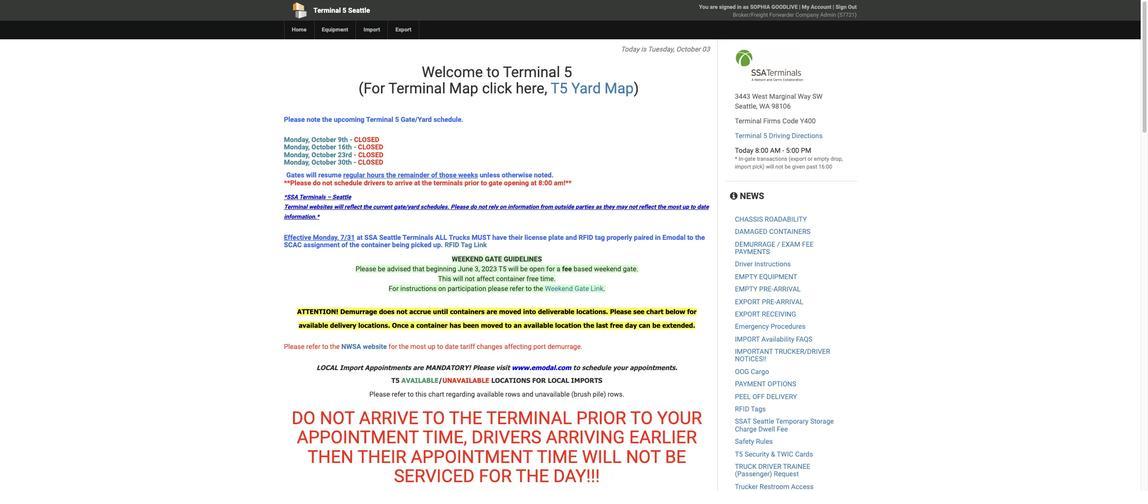 Task type: describe. For each thing, give the bounding box(es) containing it.
2 map from the left
[[605, 80, 634, 97]]

please inside the attention! demurrage does not accrue until containers are moved into deliverable locations. please see chart below for available delivery locations. once a container has been moved to an available location the last free day can be extended.
[[610, 308, 632, 316]]

1 vertical spatial up
[[428, 343, 436, 351]]

import inside local import appointments are mandatory! please visit www.emodal.com to schedule your appointments. t5 available / unavailable locations for local imports
[[340, 364, 363, 372]]

1 vertical spatial pre-
[[762, 298, 777, 306]]

temporary
[[776, 418, 809, 426]]

will inside today                                                                                                                                                                                                                                                                                                                                                                                                                                                                                                                                                                                                                                                                                                           8:00 am - 5:00 pm * in-gate transactions (export or empty drop, import pick) will not be given past 16:00
[[766, 164, 774, 170]]

to inside local import appointments are mandatory! please visit www.emodal.com to schedule your appointments. t5 available / unavailable locations for local imports
[[573, 364, 580, 372]]

not inside the attention! demurrage does not accrue until containers are moved into deliverable locations. please see chart below for available delivery locations. once a container has been moved to an available location the last free day can be extended.
[[397, 308, 408, 316]]

arriving
[[546, 427, 625, 448]]

information
[[508, 204, 539, 211]]

transactions
[[757, 156, 788, 162]]

opening
[[504, 179, 529, 187]]

0 horizontal spatial not
[[320, 408, 355, 429]]

t5 inside local import appointments are mandatory! please visit www.emodal.com to schedule your appointments. t5 available / unavailable locations for local imports
[[392, 377, 400, 384]]

the left ssa
[[350, 241, 360, 249]]

**please
[[284, 179, 311, 187]]

home link
[[284, 21, 314, 39]]

empty equipment link
[[735, 273, 798, 281]]

peel off delivery link
[[735, 393, 797, 401]]

5 left gate/yard
[[395, 116, 399, 123]]

1 horizontal spatial at
[[414, 179, 420, 187]]

news
[[738, 191, 764, 201]]

at ssa seattle terminals all trucks must have their license plate and rfid tag properly paired in emodal to the scac assignment of the container being picked up.
[[284, 234, 705, 249]]

up inside *ssa terminals – seattle terminal websites will reflect the current gate/yard schedules. please do not rely on information from outside parties as they may not reflect the most up to date information.*
[[683, 204, 689, 211]]

websites
[[309, 204, 333, 211]]

to inside at ssa seattle terminals all trucks must have their license plate and rfid tag properly paired in emodal to the scac assignment of the container being picked up.
[[687, 234, 694, 241]]

0 horizontal spatial rfid
[[445, 241, 459, 249]]

to inside *ssa terminals – seattle terminal websites will reflect the current gate/yard schedules. please do not rely on information from outside parties as they may not reflect the most up to date information.*
[[691, 204, 696, 211]]

earlier
[[629, 427, 697, 448]]

effective
[[284, 234, 311, 241]]

www.emodal.com link
[[512, 364, 572, 372]]

container inside the attention! demurrage does not accrue until containers are moved into deliverable locations. please see chart below for available delivery locations. once a container has been moved to an available location the last free day can be extended.
[[416, 322, 448, 329]]

gate/yard
[[401, 116, 432, 123]]

1 vertical spatial local
[[548, 377, 569, 384]]

for inside weekend gate guidelines please be advised that beginning june 3, 2023 t5 will be open for a fee based weekend gate. this will not affect container free time. for instructions on participation please refer to the weekend gate link .
[[546, 265, 555, 273]]

notices!!
[[735, 355, 767, 363]]

otherwise
[[502, 171, 532, 179]]

given
[[792, 164, 805, 170]]

truck driver trainee (passenger) request link
[[735, 463, 811, 478]]

1 horizontal spatial locations.
[[577, 308, 608, 316]]

schedule inside local import appointments are mandatory! please visit www.emodal.com to schedule your appointments. t5 available / unavailable locations for local imports
[[582, 364, 611, 372]]

the left the nwsa
[[330, 343, 340, 351]]

on inside weekend gate guidelines please be advised that beginning june 3, 2023 t5 will be open for a fee based weekend gate. this will not affect container free time. for instructions on participation please refer to the weekend gate link .
[[438, 285, 446, 293]]

trucker restroom access link
[[735, 483, 814, 491]]

fee
[[802, 240, 814, 248]]

be left advised
[[378, 265, 385, 273]]

link inside weekend gate guidelines please be advised that beginning june 3, 2023 t5 will be open for a fee based weekend gate. this will not affect container free time. for instructions on participation please refer to the weekend gate link .
[[591, 285, 604, 293]]

tariff
[[460, 343, 475, 351]]

t5 inside 'chassis roadability damaged containers demurrage / exam fee payments driver instructions empty equipment empty pre-arrival export pre-arrival export receiving emergency procedures import availability faqs important trucker/driver notices!! oog cargo payment options peel off delivery rfid tags ssat seattle temporary storage charge dwell fee safety rules t5 security & twic cards truck driver trainee (passenger) request trucker restroom access'
[[735, 450, 743, 458]]

drivers
[[364, 179, 385, 187]]

8:00 inside gates will resume regular hours the remainder of those weeks unless otherwise noted. **please do not schedule drivers to arrive at the terminals prior to gate opening at 8:00 am!**
[[539, 179, 552, 187]]

the right hours
[[386, 171, 396, 179]]

west
[[752, 92, 768, 100]]

please left note
[[284, 116, 305, 123]]

account
[[811, 4, 832, 10]]

terminal 5 seattle link
[[284, 0, 514, 21]]

for inside do not arrive to the terminal prior to your appointment time, drivers arriving earlier then their appointment time will not be serviced for the day!!!
[[479, 466, 512, 487]]

the inside the attention! demurrage does not accrue until containers are moved into deliverable locations. please see chart below for available delivery locations. once a container has been moved to an available location the last free day can be extended.
[[584, 322, 594, 329]]

0 vertical spatial arrival
[[774, 285, 801, 293]]

&
[[771, 450, 775, 458]]

terminals inside at ssa seattle terminals all trucks must have their license plate and rfid tag properly paired in emodal to the scac assignment of the container being picked up.
[[403, 234, 434, 241]]

outside
[[554, 204, 574, 211]]

ssa
[[365, 234, 378, 241]]

rfid inside 'chassis roadability damaged containers demurrage / exam fee payments driver instructions empty equipment empty pre-arrival export pre-arrival export receiving emergency procedures import availability faqs important trucker/driver notices!! oog cargo payment options peel off delivery rfid tags ssat seattle temporary storage charge dwell fee safety rules t5 security & twic cards truck driver trainee (passenger) request trucker restroom access'
[[735, 405, 750, 413]]

1 vertical spatial arrival
[[777, 298, 804, 306]]

0 vertical spatial local
[[317, 364, 338, 372]]

today for today is tuesday, october 03
[[621, 45, 640, 53]]

chassis roadability link
[[735, 215, 807, 223]]

date inside *ssa terminals – seattle terminal websites will reflect the current gate/yard schedules. please do not rely on information from outside parties as they may not reflect the most up to date information.*
[[697, 204, 709, 211]]

last
[[596, 322, 608, 329]]

attention! demurrage does not accrue until containers are moved into deliverable locations. please see chart below for available delivery locations. once a container has been moved to an available location the last free day can be extended.
[[297, 308, 697, 329]]

rely
[[489, 204, 498, 211]]

2 to from the left
[[631, 408, 653, 429]]

- right 9th at the left of the page
[[350, 136, 352, 144]]

as inside *ssa terminals – seattle terminal websites will reflect the current gate/yard schedules. please do not rely on information from outside parties as they may not reflect the most up to date information.*
[[596, 204, 602, 211]]

and inside at ssa seattle terminals all trucks must have their license plate and rfid tag properly paired in emodal to the scac assignment of the container being picked up.
[[566, 234, 577, 241]]

prior
[[577, 408, 626, 429]]

those
[[439, 171, 457, 179]]

2 empty from the top
[[735, 285, 758, 293]]

weekend gate guidelines please be advised that beginning june 3, 2023 t5 will be open for a fee based weekend gate. this will not affect container free time. for instructions on participation please refer to the weekend gate link .
[[356, 255, 638, 293]]

pile)
[[593, 390, 606, 398]]

do
[[292, 408, 316, 429]]

broker/freight
[[733, 12, 768, 18]]

7/31
[[341, 234, 355, 241]]

exam
[[782, 240, 801, 248]]

not left "rely" at the left of the page
[[478, 204, 487, 211]]

forwarder
[[770, 12, 794, 18]]

2 export from the top
[[735, 310, 760, 318]]

/ inside 'chassis roadability damaged containers demurrage / exam fee payments driver instructions empty equipment empty pre-arrival export pre-arrival export receiving emergency procedures import availability faqs important trucker/driver notices!! oog cargo payment options peel off delivery rfid tags ssat seattle temporary storage charge dwell fee safety rules t5 security & twic cards truck driver trainee (passenger) request trucker restroom access'
[[777, 240, 780, 248]]

sophia
[[750, 4, 770, 10]]

0 horizontal spatial date
[[445, 343, 459, 351]]

free inside the attention! demurrage does not accrue until containers are moved into deliverable locations. please see chart below for available delivery locations. once a container has been moved to an available location the last free day can be extended.
[[610, 322, 623, 329]]

the inside weekend gate guidelines please be advised that beginning june 3, 2023 t5 will be open for a fee based weekend gate. this will not affect container free time. for instructions on participation please refer to the weekend gate link .
[[534, 285, 543, 293]]

changes
[[477, 343, 503, 351]]

welcome
[[422, 63, 483, 81]]

request
[[774, 470, 799, 478]]

0 horizontal spatial available
[[299, 322, 328, 329]]

terminal inside *ssa terminals – seattle terminal websites will reflect the current gate/yard schedules. please do not rely on information from outside parties as they may not reflect the most up to date information.*
[[284, 204, 307, 211]]

are inside local import appointments are mandatory! please visit www.emodal.com to schedule your appointments. t5 available / unavailable locations for local imports
[[413, 364, 424, 372]]

rfid inside at ssa seattle terminals all trucks must have their license plate and rfid tag properly paired in emodal to the scac assignment of the container being picked up.
[[579, 234, 593, 241]]

- inside today                                                                                                                                                                                                                                                                                                                                                                                                                                                                                                                                                                                                                                                                                                           8:00 am - 5:00 pm * in-gate transactions (export or empty drop, import pick) will not be given past 16:00
[[783, 147, 785, 154]]

import inside "link"
[[364, 27, 380, 33]]

will down the guidelines on the left
[[508, 265, 519, 273]]

weekend
[[452, 255, 483, 263]]

marginal
[[769, 92, 796, 100]]

pick)
[[753, 164, 765, 170]]

5 inside welcome to terminal 5 (for terminal map click here, t5 yard map )
[[564, 63, 572, 81]]

1 empty from the top
[[735, 273, 758, 281]]

until
[[433, 308, 448, 316]]

5 up equipment on the left of the page
[[343, 6, 347, 14]]

terminal 5 seattle
[[314, 6, 370, 14]]

weekend
[[594, 265, 621, 273]]

be inside the attention! demurrage does not accrue until containers are moved into deliverable locations. please see chart below for available delivery locations. once a container has been moved to an available location the last free day can be extended.
[[653, 322, 661, 329]]

not inside today                                                                                                                                                                                                                                                                                                                                                                                                                                                                                                                                                                                                                                                                                                           8:00 am - 5:00 pm * in-gate transactions (export or empty drop, import pick) will not be given past 16:00
[[776, 164, 784, 170]]

export receiving link
[[735, 310, 796, 318]]

arrive
[[395, 179, 413, 187]]

of inside at ssa seattle terminals all trucks must have their license plate and rfid tag properly paired in emodal to the scac assignment of the container being picked up.
[[342, 241, 348, 249]]

ssat
[[735, 418, 751, 426]]

weekend
[[545, 285, 573, 293]]

0 vertical spatial pre-
[[759, 285, 774, 293]]

- right 30th
[[354, 158, 356, 166]]

the left the current
[[363, 204, 372, 211]]

–
[[327, 194, 331, 201]]

is
[[641, 45, 646, 53]]

gate/yard
[[394, 204, 419, 211]]

an
[[514, 322, 522, 329]]

today for today                                                                                                                                                                                                                                                                                                                                                                                                                                                                                                                                                                                                                                                                                                           8:00 am - 5:00 pm * in-gate transactions (export or empty drop, import pick) will not be given past 16:00
[[735, 147, 754, 154]]

way
[[798, 92, 811, 100]]

gate inside gates will resume regular hours the remainder of those weeks unless otherwise noted. **please do not schedule drivers to arrive at the terminals prior to gate opening at 8:00 am!**
[[489, 179, 502, 187]]

to inside welcome to terminal 5 (for terminal map click here, t5 yard map )
[[487, 63, 500, 81]]

container inside weekend gate guidelines please be advised that beginning june 3, 2023 t5 will be open for a fee based weekend gate. this will not affect container free time. for instructions on participation please refer to the weekend gate link .
[[496, 275, 525, 283]]

damaged containers link
[[735, 228, 811, 236]]

terminal inside terminal 5 seattle link
[[314, 6, 341, 14]]

1 map from the left
[[449, 80, 479, 97]]

upcoming
[[334, 116, 365, 123]]

peel
[[735, 393, 751, 401]]

driving
[[769, 132, 790, 140]]

free inside weekend gate guidelines please be advised that beginning june 3, 2023 t5 will be open for a fee based weekend gate. this will not affect container free time. for instructions on participation please refer to the weekend gate link .
[[527, 275, 539, 283]]

plate
[[549, 234, 564, 241]]

1 vertical spatial most
[[410, 343, 426, 351]]

chart inside the attention! demurrage does not accrue until containers are moved into deliverable locations. please see chart below for available delivery locations. once a container has been moved to an available location the last free day can be extended.
[[647, 308, 664, 316]]

wa
[[760, 102, 770, 110]]

please up the arrive on the left bottom of the page
[[370, 390, 390, 398]]

1 reflect from the left
[[345, 204, 362, 211]]

refer for please refer to the nwsa website for the most up to date tariff changes affecting port demurrage.
[[306, 343, 321, 351]]

gates will resume regular hours the remainder of those weeks unless otherwise noted. **please do not schedule drivers to arrive at the terminals prior to gate opening at 8:00 am!**
[[284, 171, 572, 187]]

storage
[[810, 418, 834, 426]]

for inside the attention! demurrage does not accrue until containers are moved into deliverable locations. please see chart below for available delivery locations. once a container has been moved to an available location the last free day can be extended.
[[687, 308, 697, 316]]

1 vertical spatial not
[[626, 447, 661, 468]]

payment
[[735, 380, 766, 388]]

location
[[555, 322, 582, 329]]

the right emodal
[[695, 234, 705, 241]]

0 horizontal spatial for
[[389, 343, 397, 351]]

driver
[[735, 260, 753, 268]]

1 vertical spatial the
[[516, 466, 549, 487]]

import
[[735, 335, 760, 343]]

demurrage
[[735, 240, 776, 248]]

this
[[416, 390, 427, 398]]

cards
[[795, 450, 813, 458]]

into
[[523, 308, 536, 316]]

1 horizontal spatial available
[[477, 390, 504, 398]]

time,
[[423, 427, 467, 448]]

your
[[657, 408, 702, 429]]



Task type: vqa. For each thing, say whether or not it's contained in the screenshot.
Generated:
no



Task type: locate. For each thing, give the bounding box(es) containing it.
do not arrive to the terminal prior to your appointment time, drivers arriving earlier then their appointment time will not be serviced for the day!!!
[[292, 408, 702, 487]]

0 horizontal spatial refer
[[306, 343, 321, 351]]

day
[[625, 322, 637, 329]]

be inside today                                                                                                                                                                                                                                                                                                                                                                                                                                                                                                                                                                                                                                                                                                           8:00 am - 5:00 pm * in-gate transactions (export or empty drop, import pick) will not be given past 16:00
[[785, 164, 791, 170]]

0 horizontal spatial in
[[655, 234, 661, 241]]

arrival up receiving
[[777, 298, 804, 306]]

the down time.
[[534, 285, 543, 293]]

locations.
[[577, 308, 608, 316], [358, 322, 390, 329]]

emergency procedures link
[[735, 323, 806, 331]]

will down june on the bottom left of page
[[453, 275, 463, 283]]

schedule down 30th
[[334, 179, 362, 187]]

seattle right –
[[332, 194, 351, 201]]

sw
[[813, 92, 823, 100]]

1 vertical spatial terminals
[[403, 234, 434, 241]]

for up time.
[[546, 265, 555, 273]]

refer left this
[[392, 390, 406, 398]]

important
[[735, 348, 773, 356]]

appointment
[[297, 427, 419, 448], [411, 447, 533, 468]]

local up unavailable
[[548, 377, 569, 384]]

0 vertical spatial gate
[[745, 156, 756, 162]]

refer down attention!
[[306, 343, 321, 351]]

1 horizontal spatial free
[[610, 322, 623, 329]]

payments
[[735, 248, 770, 256]]

link
[[474, 241, 487, 249], [591, 285, 604, 293]]

import left export link
[[364, 27, 380, 33]]

to inside weekend gate guidelines please be advised that beginning june 3, 2023 t5 will be open for a fee based weekend gate. this will not affect container free time. for instructions on participation please refer to the weekend gate link .
[[526, 285, 532, 293]]

seattle down tags at right
[[753, 418, 774, 426]]

the up emodal
[[658, 204, 666, 211]]

extended.
[[663, 322, 695, 329]]

rules
[[756, 438, 773, 446]]

import availability faqs link
[[735, 335, 813, 343]]

please left visit
[[473, 364, 494, 372]]

will
[[582, 447, 622, 468]]

0 horizontal spatial the
[[449, 408, 482, 429]]

empty
[[814, 156, 830, 162]]

refer right please
[[510, 285, 524, 293]]

0 horizontal spatial 8:00
[[539, 179, 552, 187]]

at inside at ssa seattle terminals all trucks must have their license plate and rfid tag properly paired in emodal to the scac assignment of the container being picked up.
[[357, 234, 363, 241]]

2 horizontal spatial available
[[524, 322, 553, 329]]

schedule up the imports in the bottom of the page
[[582, 364, 611, 372]]

0 vertical spatial today
[[621, 45, 640, 53]]

do inside *ssa terminals – seattle terminal websites will reflect the current gate/yard schedules. please do not rely on information from outside parties as they may not reflect the most up to date information.*
[[470, 204, 477, 211]]

mandatory!
[[426, 364, 471, 372]]

pre- down empty pre-arrival link at the bottom right
[[762, 298, 777, 306]]

damaged
[[735, 228, 768, 236]]

0 horizontal spatial terminals
[[299, 194, 326, 201]]

a inside the attention! demurrage does not accrue until containers are moved into deliverable locations. please see chart below for available delivery locations. once a container has been moved to an available location the last free day can be extended.
[[411, 322, 415, 329]]

they
[[603, 204, 615, 211]]

as inside you are signed in as sophia goodlive | my account | sign out broker/freight forwarder company admin (57721)
[[743, 4, 749, 10]]

1 horizontal spatial and
[[566, 234, 577, 241]]

seattle right ssa
[[379, 234, 401, 241]]

2 horizontal spatial container
[[496, 275, 525, 283]]

pre-
[[759, 285, 774, 293], [762, 298, 777, 306]]

firms
[[764, 117, 781, 125]]

attention!
[[297, 308, 338, 316]]

assignment
[[304, 241, 340, 249]]

1 horizontal spatial for
[[546, 265, 555, 273]]

tag
[[461, 241, 472, 249]]

signed
[[719, 4, 736, 10]]

and right the rows
[[522, 390, 534, 398]]

in right the paired
[[655, 234, 661, 241]]

1 vertical spatial on
[[438, 285, 446, 293]]

0 vertical spatial most
[[668, 204, 681, 211]]

container left "being"
[[361, 241, 390, 249]]

1 horizontal spatial not
[[626, 447, 661, 468]]

reflect left the current
[[345, 204, 362, 211]]

container up please
[[496, 275, 525, 283]]

1 vertical spatial for
[[687, 308, 697, 316]]

1 horizontal spatial most
[[668, 204, 681, 211]]

5 right here,
[[564, 63, 572, 81]]

unavailable
[[443, 377, 489, 384]]

be down the guidelines on the left
[[520, 265, 528, 273]]

2 horizontal spatial at
[[531, 179, 537, 187]]

1 horizontal spatial date
[[697, 204, 709, 211]]

3443
[[735, 92, 751, 100]]

1 horizontal spatial link
[[591, 285, 604, 293]]

2 horizontal spatial for
[[687, 308, 697, 316]]

are inside the attention! demurrage does not accrue until containers are moved into deliverable locations. please see chart below for available delivery locations. once a container has been moved to an available location the last free day can be extended.
[[487, 308, 497, 316]]

1 vertical spatial import
[[340, 364, 363, 372]]

5:00
[[786, 147, 799, 154]]

access
[[791, 483, 814, 491]]

unless
[[480, 171, 500, 179]]

pm
[[801, 147, 812, 154]]

please inside local import appointments are mandatory! please visit www.emodal.com to schedule your appointments. t5 available / unavailable locations for local imports
[[473, 364, 494, 372]]

will down transactions
[[766, 164, 774, 170]]

empty down "empty equipment" "link"
[[735, 285, 758, 293]]

below
[[666, 308, 686, 316]]

/ inside local import appointments are mandatory! please visit www.emodal.com to schedule your appointments. t5 available / unavailable locations for local imports
[[439, 377, 443, 384]]

1 horizontal spatial as
[[743, 4, 749, 10]]

import link
[[356, 21, 388, 39]]

time
[[537, 447, 578, 468]]

as left they
[[596, 204, 602, 211]]

the left terminals
[[422, 179, 432, 187]]

0 vertical spatial date
[[697, 204, 709, 211]]

1 vertical spatial in
[[655, 234, 661, 241]]

out
[[848, 4, 857, 10]]

gates
[[286, 171, 304, 179]]

terminal firms code y400
[[735, 117, 816, 125]]

0 vertical spatial up
[[683, 204, 689, 211]]

not inside gates will resume regular hours the remainder of those weeks unless otherwise noted. **please do not schedule drivers to arrive at the terminals prior to gate opening at 8:00 am!**
[[322, 179, 333, 187]]

on right "rely" at the left of the page
[[500, 204, 506, 211]]

will inside *ssa terminals – seattle terminal websites will reflect the current gate/yard schedules. please do not rely on information from outside parties as they may not reflect the most up to date information.*
[[334, 204, 343, 211]]

to left your at the bottom
[[631, 408, 653, 429]]

1 horizontal spatial refer
[[392, 390, 406, 398]]

on down this
[[438, 285, 446, 293]]

for right below
[[687, 308, 697, 316]]

terminals left all
[[403, 234, 434, 241]]

0 horizontal spatial do
[[313, 179, 321, 187]]

2 horizontal spatial rfid
[[735, 405, 750, 413]]

0 vertical spatial are
[[710, 4, 718, 10]]

locations. down does
[[358, 322, 390, 329]]

info circle image
[[730, 192, 738, 201]]

terminal 5 seattle image
[[735, 49, 804, 82]]

port
[[534, 343, 546, 351]]

for
[[389, 285, 399, 293]]

3,
[[475, 265, 480, 273]]

0 horizontal spatial /
[[439, 377, 443, 384]]

visit
[[496, 364, 510, 372]]

1 horizontal spatial in
[[737, 4, 742, 10]]

0 horizontal spatial link
[[474, 241, 487, 249]]

all
[[435, 234, 447, 241]]

please up day
[[610, 308, 632, 316]]

admin
[[820, 12, 836, 18]]

1 horizontal spatial of
[[431, 171, 438, 179]]

may
[[616, 204, 627, 211]]

1 | from the left
[[799, 4, 801, 10]]

1 horizontal spatial up
[[683, 204, 689, 211]]

5 left driving
[[764, 132, 767, 140]]

available down attention!
[[299, 322, 328, 329]]

seattle up import "link"
[[348, 6, 370, 14]]

1 vertical spatial moved
[[481, 322, 503, 329]]

1 horizontal spatial /
[[777, 240, 780, 248]]

june
[[458, 265, 473, 273]]

0 horizontal spatial container
[[361, 241, 390, 249]]

see
[[633, 308, 645, 316]]

/ left exam in the right of the page
[[777, 240, 780, 248]]

0 vertical spatial do
[[313, 179, 321, 187]]

2 | from the left
[[833, 4, 834, 10]]

a right once
[[411, 322, 415, 329]]

in inside you are signed in as sophia goodlive | my account | sign out broker/freight forwarder company admin (57721)
[[737, 4, 742, 10]]

1 to from the left
[[423, 408, 445, 429]]

1 horizontal spatial do
[[470, 204, 477, 211]]

the down regarding
[[449, 408, 482, 429]]

not inside weekend gate guidelines please be advised that beginning june 3, 2023 t5 will be open for a fee based weekend gate. this will not affect container free time. for instructions on participation please refer to the weekend gate link .
[[465, 275, 475, 283]]

1 horizontal spatial reflect
[[639, 204, 656, 211]]

chart right see
[[647, 308, 664, 316]]

up up mandatory! at the left bottom
[[428, 343, 436, 351]]

0 horizontal spatial a
[[411, 322, 415, 329]]

0 vertical spatial the
[[449, 408, 482, 429]]

not left be
[[626, 447, 661, 468]]

available
[[402, 377, 439, 384]]

will inside gates will resume regular hours the remainder of those weeks unless otherwise noted. **please do not schedule drivers to arrive at the terminals prior to gate opening at 8:00 am!**
[[306, 171, 317, 179]]

1 horizontal spatial a
[[557, 265, 561, 273]]

arrival down equipment
[[774, 285, 801, 293]]

2 reflect from the left
[[639, 204, 656, 211]]

your
[[613, 364, 628, 372]]

link right tag
[[474, 241, 487, 249]]

1 vertical spatial do
[[470, 204, 477, 211]]

0 horizontal spatial today
[[621, 45, 640, 53]]

- right 23rd
[[354, 151, 357, 159]]

1 horizontal spatial on
[[500, 204, 506, 211]]

not down transactions
[[776, 164, 784, 170]]

appointments
[[365, 364, 411, 372]]

2 horizontal spatial are
[[710, 4, 718, 10]]

unavailable
[[535, 390, 570, 398]]

up
[[683, 204, 689, 211], [428, 343, 436, 351]]

not right do
[[320, 408, 355, 429]]

0 vertical spatial export
[[735, 298, 760, 306]]

not right may
[[629, 204, 638, 211]]

0 horizontal spatial map
[[449, 80, 479, 97]]

map left click
[[449, 80, 479, 97]]

and
[[566, 234, 577, 241], [522, 390, 534, 398]]

regular
[[343, 171, 365, 179]]

of inside gates will resume regular hours the remainder of those weeks unless otherwise noted. **please do not schedule drivers to arrive at the terminals prior to gate opening at 8:00 am!**
[[431, 171, 438, 179]]

will right gates
[[306, 171, 317, 179]]

t5 inside weekend gate guidelines please be advised that beginning june 3, 2023 t5 will be open for a fee based weekend gate. this will not affect container free time. for instructions on participation please refer to the weekend gate link .
[[499, 265, 507, 273]]

16th
[[338, 143, 352, 151]]

in inside at ssa seattle terminals all trucks must have their license plate and rfid tag properly paired in emodal to the scac assignment of the container being picked up.
[[655, 234, 661, 241]]

of left those
[[431, 171, 438, 179]]

gate
[[745, 156, 756, 162], [489, 179, 502, 187]]

note
[[307, 116, 320, 123]]

gate up import
[[745, 156, 756, 162]]

guidelines
[[504, 255, 542, 263]]

today inside today                                                                                                                                                                                                                                                                                                                                                                                                                                                                                                                                                                                                                                                                                                           8:00 am - 5:00 pm * in-gate transactions (export or empty drop, import pick) will not be given past 16:00
[[735, 147, 754, 154]]

are up 'available'
[[413, 364, 424, 372]]

schedule inside gates will resume regular hours the remainder of those weeks unless otherwise noted. **please do not schedule drivers to arrive at the terminals prior to gate opening at 8:00 am!**
[[334, 179, 362, 187]]

1 vertical spatial for
[[479, 466, 512, 487]]

gate inside today                                                                                                                                                                                                                                                                                                                                                                                                                                                                                                                                                                                                                                                                                                           8:00 am - 5:00 pm * in-gate transactions (export or empty drop, import pick) will not be given past 16:00
[[745, 156, 756, 162]]

refer inside weekend gate guidelines please be advised that beginning june 3, 2023 t5 will be open for a fee based weekend gate. this will not affect container free time. for instructions on participation please refer to the weekend gate link .
[[510, 285, 524, 293]]

most up 'available'
[[410, 343, 426, 351]]

has
[[450, 322, 461, 329]]

1 horizontal spatial today
[[735, 147, 754, 154]]

not
[[320, 408, 355, 429], [626, 447, 661, 468]]

t5 right 2023
[[499, 265, 507, 273]]

most inside *ssa terminals – seattle terminal websites will reflect the current gate/yard schedules. please do not rely on information from outside parties as they may not reflect the most up to date information.*
[[668, 204, 681, 211]]

to
[[423, 408, 445, 429], [631, 408, 653, 429]]

0 vertical spatial empty
[[735, 273, 758, 281]]

export up export receiving link
[[735, 298, 760, 306]]

0 horizontal spatial of
[[342, 241, 348, 249]]

t5 inside welcome to terminal 5 (for terminal map click here, t5 yard map )
[[551, 80, 568, 97]]

map right yard
[[605, 80, 634, 97]]

0 horizontal spatial and
[[522, 390, 534, 398]]

equipment
[[322, 27, 348, 33]]

1 vertical spatial of
[[342, 241, 348, 249]]

0 horizontal spatial free
[[527, 275, 539, 283]]

1 horizontal spatial |
[[833, 4, 834, 10]]

refer for please refer to this chart regarding available rows and unavailable (brush pile) rows.
[[392, 390, 406, 398]]

not up once
[[397, 308, 408, 316]]

0 vertical spatial schedule
[[334, 179, 362, 187]]

)
[[634, 80, 639, 97]]

a inside weekend gate guidelines please be advised that beginning june 3, 2023 t5 will be open for a fee based weekend gate. this will not affect container free time. for instructions on participation please refer to the weekend gate link .
[[557, 265, 561, 273]]

0 vertical spatial moved
[[499, 308, 521, 316]]

0 horizontal spatial to
[[423, 408, 445, 429]]

parties
[[576, 204, 594, 211]]

gate.
[[623, 265, 638, 273]]

1 vertical spatial link
[[591, 285, 604, 293]]

please inside weekend gate guidelines please be advised that beginning june 3, 2023 t5 will be open for a fee based weekend gate. this will not affect container free time. for instructions on participation please refer to the weekend gate link .
[[356, 265, 376, 273]]

do inside gates will resume regular hours the remainder of those weeks unless otherwise noted. **please do not schedule drivers to arrive at the terminals prior to gate opening at 8:00 am!**
[[313, 179, 321, 187]]

driver
[[758, 463, 782, 471]]

my
[[802, 4, 810, 10]]

oog cargo link
[[735, 368, 769, 376]]

seattle inside 'chassis roadability damaged containers demurrage / exam fee payments driver instructions empty equipment empty pre-arrival export pre-arrival export receiving emergency procedures import availability faqs important trucker/driver notices!! oog cargo payment options peel off delivery rfid tags ssat seattle temporary storage charge dwell fee safety rules t5 security & twic cards truck driver trainee (passenger) request trucker restroom access'
[[753, 418, 774, 426]]

1 vertical spatial chart
[[428, 390, 444, 398]]

(57721)
[[838, 12, 857, 18]]

8:00 inside today                                                                                                                                                                                                                                                                                                                                                                                                                                                                                                                                                                                                                                                                                                           8:00 am - 5:00 pm * in-gate transactions (export or empty drop, import pick) will not be given past 16:00
[[755, 147, 769, 154]]

as
[[743, 4, 749, 10], [596, 204, 602, 211]]

in-
[[739, 156, 745, 162]]

| left sign
[[833, 4, 834, 10]]

as up broker/freight
[[743, 4, 749, 10]]

for right "website"
[[389, 343, 397, 351]]

1 horizontal spatial the
[[516, 466, 549, 487]]

0 horizontal spatial |
[[799, 4, 801, 10]]

for inside local import appointments are mandatory! please visit www.emodal.com to schedule your appointments. t5 available / unavailable locations for local imports
[[532, 377, 546, 384]]

monday, october 9th - closed monday, october 16th - closed monday, october 23rd - closed monday, october 30th - closed
[[284, 136, 384, 166]]

moved right been
[[481, 322, 503, 329]]

2 vertical spatial refer
[[392, 390, 406, 398]]

of
[[431, 171, 438, 179], [342, 241, 348, 249]]

seattle
[[348, 6, 370, 14], [332, 194, 351, 201], [379, 234, 401, 241], [753, 418, 774, 426]]

1 horizontal spatial terminals
[[403, 234, 434, 241]]

container down until
[[416, 322, 448, 329]]

local import appointments are mandatory! please visit www.emodal.com to schedule your appointments. t5 available / unavailable locations for local imports
[[317, 364, 678, 384]]

the right note
[[322, 116, 332, 123]]

seattle inside *ssa terminals – seattle terminal websites will reflect the current gate/yard schedules. please do not rely on information from outside parties as they may not reflect the most up to date information.*
[[332, 194, 351, 201]]

1 horizontal spatial for
[[532, 377, 546, 384]]

free down open
[[527, 275, 539, 283]]

t5 down safety
[[735, 450, 743, 458]]

picked
[[411, 241, 432, 249]]

0 vertical spatial as
[[743, 4, 749, 10]]

container inside at ssa seattle terminals all trucks must have their license plate and rfid tag properly paired in emodal to the scac assignment of the container being picked up.
[[361, 241, 390, 249]]

0 horizontal spatial as
[[596, 204, 602, 211]]

then
[[308, 447, 354, 468]]

am!**
[[554, 179, 572, 187]]

0 vertical spatial for
[[532, 377, 546, 384]]

rfid right up.
[[445, 241, 459, 249]]

are inside you are signed in as sophia goodlive | my account | sign out broker/freight forwarder company admin (57721)
[[710, 4, 718, 10]]

be right can on the right bottom of page
[[653, 322, 661, 329]]

being
[[392, 241, 409, 249]]

1 export from the top
[[735, 298, 760, 306]]

0 vertical spatial of
[[431, 171, 438, 179]]

0 vertical spatial a
[[557, 265, 561, 273]]

do left "rely" at the left of the page
[[470, 204, 477, 211]]

8:00 left am!**
[[539, 179, 552, 187]]

1 vertical spatial /
[[439, 377, 443, 384]]

0 horizontal spatial most
[[410, 343, 426, 351]]

please note the upcoming terminal 5 gate/yard schedule.
[[284, 116, 464, 123]]

are right you
[[710, 4, 718, 10]]

for down www.emodal.com
[[532, 377, 546, 384]]

0 vertical spatial 8:00
[[755, 147, 769, 154]]

0 vertical spatial and
[[566, 234, 577, 241]]

chart right this
[[428, 390, 444, 398]]

the left last at right bottom
[[584, 322, 594, 329]]

today up the in-
[[735, 147, 754, 154]]

0 horizontal spatial on
[[438, 285, 446, 293]]

0 vertical spatial chart
[[647, 308, 664, 316]]

twic
[[777, 450, 794, 458]]

options
[[768, 380, 797, 388]]

their
[[509, 234, 523, 241]]

1 vertical spatial refer
[[306, 343, 321, 351]]

1 vertical spatial empty
[[735, 285, 758, 293]]

up up emodal
[[683, 204, 689, 211]]

seattle inside at ssa seattle terminals all trucks must have their license plate and rfid tag properly paired in emodal to the scac assignment of the container being picked up.
[[379, 234, 401, 241]]

1 vertical spatial container
[[496, 275, 525, 283]]

current
[[373, 204, 392, 211]]

please down attention!
[[284, 343, 305, 351]]

*ssa
[[284, 194, 298, 201]]

0 horizontal spatial locations.
[[358, 322, 390, 329]]

please inside *ssa terminals – seattle terminal websites will reflect the current gate/yard schedules. please do not rely on information from outside parties as they may not reflect the most up to date information.*
[[451, 204, 469, 211]]

0 vertical spatial for
[[546, 265, 555, 273]]

23rd
[[338, 151, 352, 159]]

at right "arrive"
[[414, 179, 420, 187]]

1 vertical spatial gate
[[489, 179, 502, 187]]

moved up an
[[499, 308, 521, 316]]

of right assignment
[[342, 241, 348, 249]]

to down this
[[423, 408, 445, 429]]

1 vertical spatial export
[[735, 310, 760, 318]]

a left fee at bottom
[[557, 265, 561, 273]]

on inside *ssa terminals – seattle terminal websites will reflect the current gate/yard schedules. please do not rely on information from outside parties as they may not reflect the most up to date information.*
[[500, 204, 506, 211]]

8:00 up transactions
[[755, 147, 769, 154]]

properly
[[607, 234, 632, 241]]

available down local import appointments are mandatory! please visit www.emodal.com to schedule your appointments. t5 available / unavailable locations for local imports
[[477, 390, 504, 398]]

serviced
[[394, 466, 475, 487]]

1 vertical spatial are
[[487, 308, 497, 316]]

terminals inside *ssa terminals – seattle terminal websites will reflect the current gate/yard schedules. please do not rely on information from outside parties as they may not reflect the most up to date information.*
[[299, 194, 326, 201]]

the down once
[[399, 343, 409, 351]]

rfid left tag
[[579, 234, 593, 241]]

/ down mandatory! at the left bottom
[[439, 377, 443, 384]]

to inside the attention! demurrage does not accrue until containers are moved into deliverable locations. please see chart below for available delivery locations. once a container has been moved to an available location the last free day can be extended.
[[505, 322, 512, 329]]

1 horizontal spatial local
[[548, 377, 569, 384]]

0 vertical spatial terminals
[[299, 194, 326, 201]]

today left is
[[621, 45, 640, 53]]

for down drivers
[[479, 466, 512, 487]]

chassis
[[735, 215, 763, 223]]

instructions
[[400, 285, 437, 293]]

0 vertical spatial link
[[474, 241, 487, 249]]

security
[[745, 450, 769, 458]]

1 vertical spatial a
[[411, 322, 415, 329]]

have
[[492, 234, 507, 241]]

terminals up 'websites'
[[299, 194, 326, 201]]

- right 16th
[[354, 143, 356, 151]]

my account link
[[802, 4, 832, 10]]



